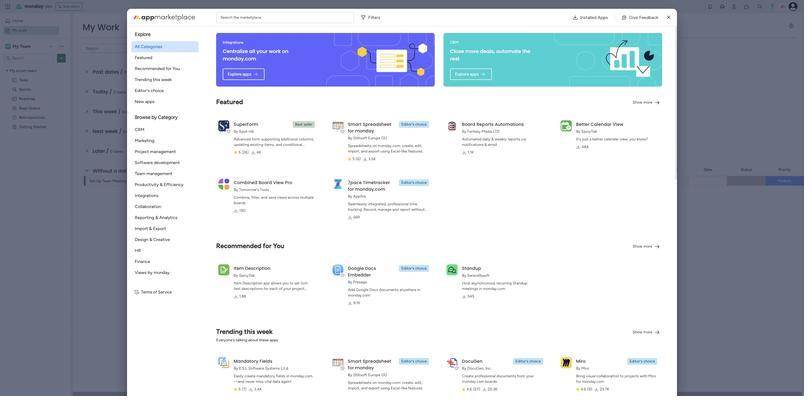 Task type: describe. For each thing, give the bounding box(es) containing it.
list box containing my scrum team
[[0, 65, 70, 206]]

calendar
[[591, 121, 612, 128]]

creative
[[153, 237, 170, 242]]

spreadsheets on monday.com: create, edit, import, and export using excel-like features. for advanced form supporting additional columns, updating existing items, and conditional filtering
[[348, 144, 423, 154]]

analytics
[[159, 215, 177, 220]]

0 vertical spatial miro
[[576, 358, 586, 365]]

item description by spicytab
[[234, 265, 271, 278]]

monday.com: for create professional documents from your monday.com boards
[[378, 381, 401, 385]]

spreadsheets on monday.com: create, edit, import, and export using excel-like features. for easily create mandatory fields in monday.com —and never miss vital data again!
[[348, 381, 423, 391]]

standup inside host asynchronous recurring standup meetings in monday.com
[[513, 281, 528, 286]]

l.t.d.
[[281, 366, 289, 371]]

item description app allows you to set rich- text descriptions for each of your project items
[[234, 281, 309, 297]]

seller
[[304, 122, 313, 127]]

by inside combined board view pro by tomorrow's tools
[[234, 188, 238, 192]]

monday.com inside centralize all your work on monday.com
[[223, 55, 256, 62]]

feedback
[[640, 15, 659, 20]]

maria williams image
[[789, 2, 798, 11]]

allows
[[271, 281, 282, 286]]

from
[[517, 374, 525, 379]]

give feedback
[[629, 15, 659, 20]]

my for my scrum team
[[10, 68, 15, 73]]

deals,
[[480, 48, 495, 55]]

23.7k
[[600, 387, 610, 392]]

advanced
[[234, 137, 251, 142]]

apps
[[598, 15, 608, 20]]

mandatory fields by e.s.l software systems l.t.d.
[[234, 358, 289, 371]]

work inside my work button
[[18, 28, 27, 33]]

professional inside create professional documents from your monday.com boards
[[475, 374, 496, 379]]

notifications image
[[708, 4, 713, 9]]

excel- for automated daily & weekly reports via notifications & email
[[391, 149, 402, 154]]

3.5k
[[369, 157, 376, 161]]

asynchronous
[[472, 281, 496, 286]]

import
[[135, 226, 148, 231]]

getting started
[[19, 124, 46, 129]]

best seller
[[295, 122, 313, 127]]

0 horizontal spatial explore
[[135, 31, 151, 37]]

your inside centralize all your work on monday.com
[[257, 48, 268, 55]]

docs inside the add google docs documents anywhere in monday.com
[[370, 288, 378, 292]]

terms of service link
[[141, 289, 172, 296]]

better calendar view by spicytab
[[576, 121, 624, 134]]

like for automated daily & weekly reports via notifications & email
[[402, 149, 407, 154]]

ltd
[[493, 129, 500, 134]]

spreadsheets for easily create mandatory fields in monday.com —and never miss vital data again!
[[348, 381, 372, 385]]

stiltsoft for easily create mandatory fields in monday.com —and never miss vital data again!
[[353, 373, 367, 378]]

boards inside combine, filter, and save views across multiple boards
[[234, 201, 246, 206]]

1 image
[[724, 0, 729, 6]]

europe for easily create mandatory fields in monday.com —and never miss vital data again!
[[368, 373, 381, 378]]

by for views
[[148, 270, 153, 275]]

484
[[582, 145, 589, 149]]

started
[[33, 124, 46, 129]]

my work
[[83, 21, 119, 33]]

4.6 for miro
[[581, 387, 586, 392]]

monday.com inside 7pace timetracker for monday.com
[[355, 186, 385, 193]]

1 show more from the top
[[633, 100, 653, 105]]

the inside close more deals, automate the rest
[[523, 48, 531, 55]]

work
[[97, 21, 119, 33]]

import, for advanced form supporting additional columns, updating existing items, and conditional filtering
[[348, 149, 360, 154]]

spicytab inside item description by spicytab
[[239, 273, 255, 278]]

show more for week
[[633, 330, 653, 335]]

0 horizontal spatial trending
[[135, 77, 152, 82]]

documents inside the add google docs documents anywhere in monday.com
[[379, 288, 399, 292]]

edit, for create professional documents from your monday.com boards
[[415, 381, 423, 385]]

monday.com inside the add google docs documents anywhere in monday.com
[[348, 293, 370, 298]]

m
[[6, 44, 10, 49]]

0 vertical spatial trending this week
[[135, 77, 172, 82]]

set
[[89, 179, 95, 184]]

1 vertical spatial integrations
[[135, 193, 159, 198]]

1 horizontal spatial a
[[590, 137, 592, 142]]

0 horizontal spatial crm
[[135, 127, 144, 132]]

show for week
[[633, 330, 643, 335]]

appfire
[[353, 194, 366, 199]]

team
[[28, 68, 36, 73]]

0 vertical spatial the
[[234, 15, 239, 20]]

today / 0 items
[[93, 88, 126, 95]]

caret down image
[[6, 69, 8, 73]]

show for you
[[633, 244, 643, 249]]

2 vertical spatial 5
[[239, 387, 241, 392]]

features. for automated daily & weekly reports via notifications & email
[[408, 149, 423, 154]]

meetings
[[462, 287, 478, 291]]

you inside item description app allows you to set rich- text descriptions for each of your project items
[[283, 281, 289, 286]]

0 vertical spatial you
[[630, 137, 636, 142]]

vital
[[265, 380, 272, 384]]

spicytab inside better calendar view by spicytab
[[582, 129, 597, 134]]

5 for superform
[[239, 150, 241, 155]]

0 vertical spatial this
[[153, 77, 160, 82]]

1 vertical spatial miro
[[582, 366, 589, 371]]

installed
[[580, 15, 597, 20]]

0 for past dates /
[[124, 70, 127, 75]]

more inside close more deals, automate the rest
[[466, 48, 479, 55]]

view for board
[[273, 180, 284, 186]]

conditional
[[283, 143, 302, 147]]

view for calendar
[[613, 121, 624, 128]]

descriptions
[[242, 287, 263, 291]]

without
[[412, 207, 425, 212]]

1 vertical spatial team
[[135, 171, 145, 176]]

545
[[468, 294, 475, 299]]

monday.com inside bring visual collaboration to projects with miro for monday.com
[[582, 380, 605, 384]]

spreadsheet for easily create mandatory fields in monday.com —and never miss vital data again!
[[363, 358, 391, 365]]

give feedback link
[[617, 12, 663, 23]]

0 horizontal spatial featured
[[135, 55, 152, 60]]

1 vertical spatial trending
[[216, 328, 243, 336]]

miss
[[256, 380, 264, 384]]

tracking.
[[348, 207, 363, 212]]

import & export
[[135, 226, 166, 231]]

notifications
[[462, 143, 484, 147]]

by inside item description by spicytab
[[234, 273, 238, 278]]

terms of use image
[[135, 289, 139, 296]]

this
[[93, 108, 103, 115]]

& down daily
[[485, 143, 487, 147]]

items inside this week / 0 items
[[125, 110, 135, 114]]

apps image
[[744, 4, 750, 9]]

show more for you
[[633, 244, 653, 249]]

set up team meeting
[[89, 179, 127, 184]]

host
[[462, 281, 471, 286]]

my for my team
[[13, 44, 19, 49]]

/ left 1
[[131, 168, 134, 174]]

docugen,
[[468, 366, 485, 371]]

filters
[[368, 15, 380, 20]]

reporting
[[135, 215, 154, 220]]

& for analytics
[[155, 215, 158, 220]]

past dates / 0 items
[[93, 69, 137, 75]]

0 horizontal spatial you
[[173, 66, 180, 71]]

centralize
[[223, 48, 248, 55]]

1 horizontal spatial team
[[102, 179, 111, 184]]

without a date / 1 item
[[93, 168, 145, 174]]

nik
[[249, 129, 254, 134]]

by inside standup by serandibsoft
[[462, 273, 467, 278]]

& up email at the right top
[[492, 137, 494, 142]]

efficiency
[[164, 182, 184, 187]]

views
[[135, 270, 147, 275]]

0 horizontal spatial recommended for you
[[135, 66, 180, 71]]

create
[[462, 374, 474, 379]]

docugen
[[462, 358, 483, 365]]

explore for centralize all your work on monday.com
[[228, 72, 242, 77]]

export for advanced form supporting additional columns, updating existing items, and conditional filtering
[[369, 149, 380, 154]]

5 for smart spreadsheet for monday
[[353, 157, 355, 161]]

by inside board reports automations by fantasy media ltd
[[462, 129, 467, 134]]

views
[[277, 195, 287, 200]]

and inside combine, filter, and save views across multiple boards
[[261, 195, 268, 200]]

work.
[[364, 213, 373, 218]]

hide done items
[[145, 46, 173, 51]]

smart spreadsheet for monday for advanced form supporting additional columns, updating existing items, and conditional filtering
[[348, 121, 391, 134]]

create, for automated daily & weekly reports via notifications & email
[[402, 144, 414, 148]]

monday dev
[[24, 3, 52, 10]]

Filter dashboard by text search field
[[81, 44, 133, 53]]

item for item description by spicytab
[[234, 265, 244, 272]]

presago
[[353, 280, 367, 285]]

1 vertical spatial a
[[114, 168, 117, 174]]

dates
[[105, 69, 119, 75]]

automate
[[496, 48, 521, 55]]

sprints
[[19, 87, 31, 92]]

more for featured
[[644, 100, 653, 105]]

give
[[629, 15, 638, 20]]

the inside seamlessly integrated, professional time tracking. record, manage and report without the extra work.
[[348, 213, 354, 218]]

banner logo image for centralize all your work on monday.com
[[357, 33, 428, 87]]

help image
[[770, 4, 775, 9]]

explore apps for monday.com
[[228, 72, 252, 77]]

queue
[[28, 106, 40, 110]]

1 horizontal spatial featured
[[216, 98, 243, 106]]

0 inside the later / 0 items
[[110, 149, 113, 154]]

talking
[[236, 338, 247, 343]]

& for efficiency
[[160, 182, 163, 187]]

/ right dates
[[120, 69, 123, 75]]

to inside item description app allows you to set rich- text descriptions for each of your project items
[[290, 281, 294, 286]]

this week / 0 items
[[93, 108, 135, 115]]

0 horizontal spatial software
[[135, 160, 153, 165]]

items inside past dates / 0 items
[[128, 70, 137, 75]]

extra
[[355, 213, 363, 218]]

workspace image
[[5, 43, 11, 49]]

roadmap
[[19, 96, 35, 101]]

Search in workspace field
[[12, 55, 46, 61]]

monday.com inside create professional documents from your monday.com boards
[[462, 380, 484, 384]]

board reports automations by fantasy media ltd
[[462, 121, 524, 134]]

& for creative
[[149, 237, 152, 242]]

advanced form supporting additional columns, updating existing items, and conditional filtering
[[234, 137, 314, 153]]

using for advanced form supporting additional columns, updating existing items, and conditional filtering
[[381, 149, 390, 154]]

supporting
[[261, 137, 280, 142]]

invite members image
[[732, 4, 738, 9]]

reporting & analytics
[[135, 215, 177, 220]]

my scrum team
[[10, 68, 36, 73]]

my for my work
[[83, 21, 95, 33]]

0 inside today / 0 items
[[113, 90, 116, 95]]

customize button
[[175, 44, 205, 53]]

1 vertical spatial this
[[244, 328, 255, 336]]

just
[[582, 137, 589, 142]]

0 vertical spatial integrations
[[223, 40, 244, 45]]

by inside better calendar view by spicytab
[[576, 129, 581, 134]]

stiltsoft for advanced form supporting additional columns, updating existing items, and conditional filtering
[[353, 136, 367, 141]]



Task type: vqa. For each thing, say whether or not it's contained in the screenshot.


Task type: locate. For each thing, give the bounding box(es) containing it.
import, for easily create mandatory fields in monday.com —and never miss vital data again!
[[348, 386, 360, 391]]

create professional documents from your monday.com boards
[[462, 374, 534, 384]]

0 vertical spatial 5
[[239, 150, 241, 155]]

report
[[400, 207, 411, 212]]

0 vertical spatial software
[[135, 160, 153, 165]]

explore apps down centralize
[[228, 72, 252, 77]]

smart for easily create mandatory fields in monday.com —and never miss vital data again!
[[348, 358, 362, 365]]

1 vertical spatial view
[[273, 180, 284, 186]]

1 horizontal spatial trending
[[216, 328, 243, 336]]

you
[[173, 66, 180, 71], [273, 242, 284, 250]]

apps down centralize all your work on monday.com
[[243, 72, 252, 77]]

my inside workspace selection element
[[13, 44, 19, 49]]

boards down combine,
[[234, 201, 246, 206]]

visual
[[586, 374, 596, 379]]

by stiltsoft europe oü for easily create mandatory fields in monday.com —and never miss vital data again!
[[348, 373, 387, 378]]

items up this week / 0 items
[[117, 90, 126, 95]]

1 public board image from the top
[[12, 77, 17, 83]]

using for easily create mandatory fields in monday.com —and never miss vital data again!
[[381, 386, 390, 391]]

items inside today / 0 items
[[117, 90, 126, 95]]

to left set
[[290, 281, 294, 286]]

for
[[166, 66, 172, 71], [348, 128, 354, 134], [348, 186, 354, 193], [263, 242, 272, 250], [264, 287, 269, 291], [348, 365, 354, 371], [576, 380, 581, 384]]

1 vertical spatial show more
[[633, 244, 653, 249]]

items up "marketing"
[[126, 130, 136, 134]]

you right view,
[[630, 137, 636, 142]]

view inside combined board view pro by tomorrow's tools
[[273, 180, 284, 186]]

/
[[120, 69, 123, 75], [110, 88, 112, 95], [118, 108, 121, 115], [119, 128, 122, 135], [106, 148, 109, 155], [131, 168, 134, 174]]

my right caret down icon
[[10, 68, 15, 73]]

9.1k
[[354, 301, 360, 306]]

work down home
[[18, 28, 27, 33]]

professional down inc.
[[475, 374, 496, 379]]

docs
[[365, 265, 376, 272], [370, 288, 378, 292]]

excel- for create professional documents from your monday.com boards
[[391, 386, 402, 391]]

show more button for you
[[631, 242, 662, 251]]

0 vertical spatial a
[[590, 137, 592, 142]]

your inside create professional documents from your monday.com boards
[[526, 374, 534, 379]]

0 left browse
[[122, 110, 124, 114]]

add google docs documents anywhere in monday.com
[[348, 288, 421, 298]]

public board image
[[12, 77, 17, 83], [12, 124, 17, 129]]

my right workspace image
[[13, 44, 19, 49]]

1 vertical spatial you
[[283, 281, 289, 286]]

my down home
[[12, 28, 17, 33]]

miro up the 'by miro' on the bottom right of page
[[576, 358, 586, 365]]

1 vertical spatial boards
[[485, 380, 497, 384]]

2 show more button from the top
[[631, 242, 662, 251]]

serandibsoft
[[468, 273, 490, 278]]

miro inside bring visual collaboration to projects with miro for monday.com
[[649, 374, 656, 379]]

manage
[[378, 207, 392, 212]]

all categories
[[135, 44, 162, 49]]

1 vertical spatial crm
[[135, 127, 144, 132]]

0 vertical spatial using
[[381, 149, 390, 154]]

your right from
[[526, 374, 534, 379]]

professional inside seamlessly integrated, professional time tracking. record, manage and report without the extra work.
[[388, 202, 409, 207]]

fields
[[260, 358, 272, 365]]

2 create, from the top
[[402, 381, 414, 385]]

0 horizontal spatial a
[[114, 168, 117, 174]]

2 vertical spatial show more button
[[631, 328, 662, 337]]

apps right new
[[145, 99, 155, 104]]

view,
[[620, 137, 629, 142]]

again!
[[281, 380, 292, 384]]

fantasy
[[468, 129, 481, 134]]

1 horizontal spatial this
[[244, 328, 255, 336]]

items inside item description app allows you to set rich- text descriptions for each of your project items
[[234, 292, 243, 297]]

view left pro
[[273, 180, 284, 186]]

date
[[118, 168, 130, 174]]

boards inside create professional documents from your monday.com boards
[[485, 380, 497, 384]]

export for easily create mandatory fields in monday.com —and never miss vital data again!
[[369, 386, 380, 391]]

3 show from the top
[[633, 330, 643, 335]]

2 export from the top
[[369, 386, 380, 391]]

monday.com down timetracker
[[355, 186, 385, 193]]

standup inside standup by serandibsoft
[[462, 265, 481, 272]]

0 vertical spatial smart
[[348, 121, 362, 128]]

recommended
[[135, 66, 165, 71], [216, 242, 261, 250]]

monday.com up again!
[[290, 374, 313, 379]]

monday.com down centralize
[[223, 55, 256, 62]]

0 vertical spatial crm
[[450, 40, 459, 45]]

1 horizontal spatial you
[[273, 242, 284, 250]]

items down text
[[234, 292, 243, 297]]

item for item description app allows you to set rich- text descriptions for each of your project items
[[234, 281, 242, 286]]

of right each
[[279, 287, 283, 291]]

2 4.6 from the left
[[581, 387, 586, 392]]

in inside host asynchronous recurring standup meetings in monday.com
[[479, 287, 482, 291]]

0 vertical spatial show more
[[633, 100, 653, 105]]

0 vertical spatial docs
[[365, 265, 376, 272]]

list box
[[0, 65, 70, 206]]

a left date
[[114, 168, 117, 174]]

1 monday.com: from the top
[[378, 144, 401, 148]]

0 horizontal spatial you
[[283, 281, 289, 286]]

1 europe from the top
[[368, 136, 381, 141]]

updating
[[234, 143, 249, 147]]

spicytab up descriptions
[[239, 273, 255, 278]]

apps marketplace image
[[134, 14, 195, 21]]

monday.com down create
[[462, 380, 484, 384]]

trending this week up new apps
[[135, 77, 172, 82]]

later / 0 items
[[93, 148, 123, 155]]

None search field
[[81, 44, 133, 53]]

the right automate
[[523, 48, 531, 55]]

your inside item description app allows you to set rich- text descriptions for each of your project items
[[284, 287, 291, 291]]

search image
[[126, 46, 131, 51]]

add
[[348, 288, 355, 292]]

1 vertical spatial create,
[[402, 381, 414, 385]]

next
[[93, 128, 104, 135]]

like for create professional documents from your monday.com boards
[[402, 386, 407, 391]]

team right up
[[102, 179, 111, 184]]

apps right these
[[270, 338, 278, 343]]

1 horizontal spatial view
[[613, 121, 624, 128]]

standup up serandibsoft
[[462, 265, 481, 272]]

description for item description by spicytab
[[245, 265, 271, 272]]

daily
[[483, 137, 491, 142]]

public board image for tasks
[[12, 77, 17, 83]]

0 vertical spatial on
[[282, 48, 289, 55]]

in for anywhere
[[418, 288, 421, 292]]

items inside next week / 0 items
[[126, 130, 136, 134]]

spreadsheet for advanced form supporting additional columns, updating existing items, and conditional filtering
[[363, 121, 391, 128]]

centralize all your work on monday.com
[[223, 48, 289, 62]]

0 horizontal spatial standup
[[462, 265, 481, 272]]

/ right later
[[106, 148, 109, 155]]

2 spreadsheet from the top
[[363, 358, 391, 365]]

docs up embedder
[[365, 265, 376, 272]]

1 vertical spatial features.
[[408, 386, 423, 391]]

recurring
[[496, 281, 512, 286]]

categories
[[141, 44, 162, 49]]

create, for create professional documents from your monday.com boards
[[402, 381, 414, 385]]

4.6 (9)
[[581, 387, 592, 392]]

priority
[[779, 167, 791, 172]]

2 excel- from the top
[[391, 386, 402, 391]]

on inside centralize all your work on monday.com
[[282, 48, 289, 55]]

board up tools
[[259, 180, 272, 186]]

/ up next week / 0 items
[[118, 108, 121, 115]]

with
[[640, 374, 648, 379]]

items inside the later / 0 items
[[114, 149, 123, 154]]

0 vertical spatial google
[[348, 265, 364, 272]]

2 monday.com: from the top
[[378, 381, 401, 385]]

1 vertical spatial featured
[[216, 98, 243, 106]]

your right 'all'
[[257, 48, 268, 55]]

explore for close more deals, automate the rest
[[455, 72, 469, 77]]

1 horizontal spatial crm
[[450, 40, 459, 45]]

terms of service
[[141, 290, 172, 295]]

2 edit, from the top
[[415, 381, 423, 385]]

1 vertical spatial stiltsoft
[[353, 373, 367, 378]]

save
[[269, 195, 276, 200]]

items right done
[[164, 46, 173, 51]]

1 oü from the top
[[382, 136, 387, 141]]

0 horizontal spatial documents
[[379, 288, 399, 292]]

for inside 7pace timetracker for monday.com
[[348, 186, 354, 193]]

meeting
[[112, 179, 127, 184]]

0 vertical spatial recommended
[[135, 66, 165, 71]]

by right browse
[[152, 114, 157, 121]]

inbox image
[[720, 4, 725, 9]]

projects
[[625, 374, 639, 379]]

for inside item description app allows you to set rich- text descriptions for each of your project items
[[264, 287, 269, 291]]

select product image
[[5, 4, 10, 9]]

stiltsoft
[[353, 136, 367, 141], [353, 373, 367, 378]]

0 vertical spatial featured
[[135, 55, 152, 60]]

banner logo image
[[357, 33, 428, 87], [602, 37, 656, 83]]

management for project management
[[150, 149, 176, 154]]

automations
[[495, 121, 524, 128]]

1 vertical spatial public board image
[[12, 124, 17, 129]]

of right terms
[[153, 290, 157, 295]]

of inside terms of service link
[[153, 290, 157, 295]]

2 vertical spatial team
[[102, 179, 111, 184]]

done
[[154, 46, 163, 51]]

1 vertical spatial trending this week
[[216, 328, 273, 336]]

scrum
[[16, 68, 27, 73]]

combine,
[[234, 195, 250, 200]]

0 horizontal spatial to
[[290, 281, 294, 286]]

0 for next week /
[[123, 130, 125, 134]]

/ right today
[[110, 88, 112, 95]]

combined board view pro by tomorrow's tools
[[234, 180, 292, 192]]

via
[[521, 137, 526, 142]]

apps down close more deals, automate the rest
[[470, 72, 479, 77]]

2 explore apps from the left
[[455, 72, 479, 77]]

weekly
[[495, 137, 507, 142]]

0 vertical spatial like
[[402, 149, 407, 154]]

work inside centralize all your work on monday.com
[[269, 48, 281, 55]]

1 import, from the top
[[348, 149, 360, 154]]

1 vertical spatial monday.com:
[[378, 381, 401, 385]]

explore apps down rest at the right of the page
[[455, 72, 479, 77]]

0 vertical spatial spreadsheets on monday.com: create, edit, import, and export using excel-like features.
[[348, 144, 423, 154]]

the down tracking.
[[348, 213, 354, 218]]

workspace selection element
[[5, 43, 32, 50]]

trending up everyone's
[[216, 328, 243, 336]]

work right 'all'
[[269, 48, 281, 55]]

by right views in the left bottom of the page
[[148, 270, 153, 275]]

app
[[263, 281, 270, 286]]

1 vertical spatial work
[[269, 48, 281, 55]]

0 vertical spatial recommended for you
[[135, 66, 180, 71]]

1 explore apps from the left
[[228, 72, 252, 77]]

1 vertical spatial spreadsheets
[[348, 381, 372, 385]]

1 item from the top
[[234, 265, 244, 272]]

2 smart from the top
[[348, 358, 362, 365]]

669
[[354, 215, 360, 220]]

2 stiltsoft from the top
[[353, 373, 367, 378]]

in up again!
[[286, 374, 289, 379]]

smart for advanced form supporting additional columns, updating existing items, and conditional filtering
[[348, 121, 362, 128]]

board inside combined board view pro by tomorrow's tools
[[259, 180, 272, 186]]

on for by spot-nik
[[373, 144, 377, 148]]

1 vertical spatial by
[[148, 270, 153, 275]]

features.
[[408, 149, 423, 154], [408, 386, 423, 391]]

this
[[153, 77, 160, 82], [244, 328, 255, 336]]

oü
[[382, 136, 387, 141], [382, 373, 387, 378]]

3.4k
[[254, 387, 262, 392]]

up
[[96, 179, 101, 184]]

my inside button
[[12, 28, 17, 33]]

0 down this week / 0 items
[[123, 130, 125, 134]]

integrations up centralize
[[223, 40, 244, 45]]

recommended for you up item description by spicytab
[[216, 242, 284, 250]]

my left work
[[83, 21, 95, 33]]

item inside item description app allows you to set rich- text descriptions for each of your project items
[[234, 281, 242, 286]]

2 horizontal spatial in
[[479, 287, 482, 291]]

0 vertical spatial features.
[[408, 149, 423, 154]]

team up productivity
[[135, 171, 145, 176]]

1 horizontal spatial to
[[620, 374, 624, 379]]

description inside item description by spicytab
[[245, 265, 271, 272]]

0 right today
[[113, 90, 116, 95]]

my for my work
[[12, 28, 17, 33]]

project management
[[135, 149, 176, 154]]

2 vertical spatial the
[[348, 213, 354, 218]]

oü for advanced form supporting additional columns, updating existing items, and conditional filtering
[[382, 136, 387, 141]]

description inside item description app allows you to set rich- text descriptions for each of your project items
[[243, 281, 262, 286]]

more for recommended for you
[[644, 244, 653, 249]]

2 public board image from the top
[[12, 124, 17, 129]]

your left the project
[[284, 287, 291, 291]]

1 horizontal spatial in
[[418, 288, 421, 292]]

systems
[[265, 366, 280, 371]]

& for export
[[149, 226, 152, 231]]

google inside the add google docs documents anywhere in monday.com
[[356, 288, 369, 292]]

by inside mandatory fields by e.s.l software systems l.t.d.
[[234, 366, 238, 371]]

1 horizontal spatial banner logo image
[[602, 37, 656, 83]]

docs down embedder
[[370, 288, 378, 292]]

5 left (7)
[[239, 387, 241, 392]]

1 vertical spatial spicytab
[[239, 273, 255, 278]]

2 item from the top
[[234, 281, 242, 286]]

and inside advanced form supporting additional columns, updating existing items, and conditional filtering
[[276, 143, 282, 147]]

features. for create professional documents from your monday.com boards
[[408, 386, 423, 391]]

give feedback button
[[617, 12, 663, 23]]

0 vertical spatial work
[[18, 28, 27, 33]]

0 horizontal spatial work
[[18, 28, 27, 33]]

1 vertical spatial smart spreadsheet for monday
[[348, 358, 391, 371]]

board inside board reports automations by fantasy media ltd
[[462, 121, 476, 128]]

2 using from the top
[[381, 386, 390, 391]]

explore apps
[[228, 72, 252, 77], [455, 72, 479, 77]]

0 horizontal spatial boards
[[234, 201, 246, 206]]

1 vertical spatial description
[[243, 281, 262, 286]]

installed apps
[[580, 15, 608, 20]]

documents left anywhere
[[379, 288, 399, 292]]

public board image left getting
[[12, 124, 17, 129]]

1 horizontal spatial software
[[248, 366, 264, 371]]

0 vertical spatial excel-
[[391, 149, 402, 154]]

1 horizontal spatial recommended for you
[[216, 242, 284, 250]]

timetracker
[[363, 180, 390, 186]]

1 vertical spatial recommended
[[216, 242, 261, 250]]

0 horizontal spatial view
[[273, 180, 284, 186]]

1 like from the top
[[402, 149, 407, 154]]

1 excel- from the top
[[391, 149, 402, 154]]

1 horizontal spatial your
[[284, 287, 291, 291]]

0 horizontal spatial trending this week
[[135, 77, 172, 82]]

1 smart spreadsheet for monday from the top
[[348, 121, 391, 134]]

new apps
[[135, 99, 155, 104]]

2 smart spreadsheet for monday from the top
[[348, 358, 391, 371]]

description for item description app allows you to set rich- text descriptions for each of your project items
[[243, 281, 262, 286]]

bugs
[[19, 106, 28, 110]]

1 show more button from the top
[[631, 98, 662, 107]]

spreadsheets on monday.com: create, edit, import, and export using excel-like features.
[[348, 144, 423, 154], [348, 381, 423, 391]]

this up everyone's talking about these apps
[[244, 328, 255, 336]]

item inside item description by spicytab
[[234, 265, 244, 272]]

by stiltsoft europe oü for advanced form supporting additional columns, updating existing items, and conditional filtering
[[348, 136, 387, 141]]

0 vertical spatial show
[[633, 100, 643, 105]]

dapulse x slim image
[[667, 14, 671, 21]]

0 inside this week / 0 items
[[122, 110, 124, 114]]

miro right with
[[649, 374, 656, 379]]

2 spreadsheets from the top
[[348, 381, 372, 385]]

show more button for week
[[631, 328, 662, 337]]

& left efficiency
[[160, 182, 163, 187]]

2 oü from the top
[[382, 373, 387, 378]]

1 features. from the top
[[408, 149, 423, 154]]

4.6 left (9)
[[581, 387, 586, 392]]

1 show from the top
[[633, 100, 643, 105]]

service
[[158, 290, 172, 295]]

bring
[[576, 374, 585, 379]]

item
[[234, 265, 244, 272], [234, 281, 242, 286]]

software up item
[[135, 160, 153, 165]]

items right dates
[[128, 70, 137, 75]]

monday.com inside host asynchronous recurring standup meetings in monday.com
[[483, 287, 505, 291]]

4.6 (27)
[[467, 387, 480, 392]]

monday.com: for automated daily & weekly reports via notifications & email
[[378, 144, 401, 148]]

1 4.6 from the left
[[467, 387, 472, 392]]

more for trending this week
[[644, 330, 653, 335]]

software up 'create'
[[248, 366, 264, 371]]

1 vertical spatial software
[[248, 366, 264, 371]]

in inside easily create mandatory fields in monday.com —and never miss vital data again!
[[286, 374, 289, 379]]

installed apps button
[[568, 12, 613, 23]]

in for meetings
[[479, 287, 482, 291]]

for inside bring visual collaboration to projects with miro for monday.com
[[576, 380, 581, 384]]

home button
[[3, 17, 59, 25]]

project
[[292, 287, 305, 291]]

app logo image
[[218, 120, 229, 131], [333, 120, 344, 131], [447, 120, 458, 131], [561, 120, 572, 131], [218, 179, 229, 190], [333, 179, 344, 190], [218, 265, 229, 276], [333, 265, 344, 276], [447, 265, 458, 276], [218, 358, 229, 369], [333, 358, 344, 369], [447, 358, 458, 369], [561, 358, 572, 369]]

0 horizontal spatial board
[[259, 180, 272, 186]]

software inside mandatory fields by e.s.l software systems l.t.d.
[[248, 366, 264, 371]]

5 left (6)
[[353, 157, 355, 161]]

1 vertical spatial like
[[402, 386, 407, 391]]

documents left from
[[497, 374, 516, 379]]

this up new apps
[[153, 77, 160, 82]]

all
[[249, 48, 255, 55]]

banner logo image for close more deals, automate the rest
[[602, 37, 656, 83]]

1 horizontal spatial trending this week
[[216, 328, 273, 336]]

1 horizontal spatial explore apps
[[455, 72, 479, 77]]

by for browse
[[152, 114, 157, 121]]

0 inside next week / 0 items
[[123, 130, 125, 134]]

1 stiltsoft from the top
[[353, 136, 367, 141]]

standup
[[462, 265, 481, 272], [513, 281, 528, 286]]

1 vertical spatial export
[[369, 386, 380, 391]]

1 vertical spatial docs
[[370, 288, 378, 292]]

2 import, from the top
[[348, 386, 360, 391]]

docs inside google docs embedder
[[365, 265, 376, 272]]

1 vertical spatial management
[[146, 171, 172, 176]]

to inside bring visual collaboration to projects with miro for monday.com
[[620, 374, 624, 379]]

on for by e.s.l software systems l.t.d.
[[373, 381, 377, 385]]

1 vertical spatial show more button
[[631, 242, 662, 251]]

1 spreadsheets from the top
[[348, 144, 372, 148]]

1 edit, from the top
[[415, 144, 423, 148]]

management up development
[[150, 149, 176, 154]]

professional
[[388, 202, 409, 207], [475, 374, 496, 379]]

items down new
[[125, 110, 135, 114]]

category
[[158, 114, 178, 121]]

1.1k
[[468, 150, 474, 155]]

0 right later
[[110, 149, 113, 154]]

1 vertical spatial spreadsheets on monday.com: create, edit, import, and export using excel-like features.
[[348, 381, 423, 391]]

2 like from the top
[[402, 386, 407, 391]]

1 vertical spatial item
[[234, 281, 242, 286]]

in inside the add google docs documents anywhere in monday.com
[[418, 288, 421, 292]]

trending up new apps
[[135, 77, 152, 82]]

explore down centralize
[[228, 72, 242, 77]]

0 horizontal spatial recommended
[[135, 66, 165, 71]]

items up without a date / 1 item
[[114, 149, 123, 154]]

management for team management
[[146, 171, 172, 176]]

& up 'export'
[[155, 215, 158, 220]]

search everything image
[[758, 4, 763, 9]]

0 horizontal spatial banner logo image
[[357, 33, 428, 87]]

these
[[259, 338, 269, 343]]

documents inside create professional documents from your monday.com boards
[[497, 374, 516, 379]]

on
[[282, 48, 289, 55], [373, 144, 377, 148], [373, 381, 377, 385]]

and inside seamlessly integrated, professional time tracking. record, manage and report without the extra work.
[[393, 207, 399, 212]]

2 europe from the top
[[368, 373, 381, 378]]

2 vertical spatial on
[[373, 381, 377, 385]]

monday.com inside easily create mandatory fields in monday.com —and never miss vital data again!
[[290, 374, 313, 379]]

integrations down productivity
[[135, 193, 159, 198]]

7pace
[[348, 180, 362, 186]]

2 show more from the top
[[633, 244, 653, 249]]

today
[[93, 88, 108, 95]]

1 using from the top
[[381, 149, 390, 154]]

1 horizontal spatial work
[[269, 48, 281, 55]]

0 inside past dates / 0 items
[[124, 70, 127, 75]]

finance
[[135, 259, 150, 264]]

(26)
[[242, 150, 249, 155]]

recommended for you down done
[[135, 66, 180, 71]]

europe for advanced form supporting additional columns, updating existing items, and conditional filtering
[[368, 136, 381, 141]]

1 vertical spatial edit,
[[415, 381, 423, 385]]

0 horizontal spatial in
[[286, 374, 289, 379]]

5 left (26)
[[239, 150, 241, 155]]

explore down rest at the right of the page
[[455, 72, 469, 77]]

0 vertical spatial view
[[613, 121, 624, 128]]

0 vertical spatial show more button
[[631, 98, 662, 107]]

google inside google docs embedder
[[348, 265, 364, 272]]

anywhere
[[400, 288, 417, 292]]

in down asynchronous
[[479, 287, 482, 291]]

0 right dates
[[124, 70, 127, 75]]

0 vertical spatial you
[[173, 66, 180, 71]]

0 horizontal spatial your
[[257, 48, 268, 55]]

miro up bring
[[582, 366, 589, 371]]

1 by stiltsoft europe oü from the top
[[348, 136, 387, 141]]

boards up 20.3k
[[485, 380, 497, 384]]

oü for easily create mandatory fields in monday.com —and never miss vital data again!
[[382, 373, 387, 378]]

5 (6)
[[353, 157, 361, 161]]

3 show more button from the top
[[631, 328, 662, 337]]

option
[[0, 66, 70, 67]]

google down presago
[[356, 288, 369, 292]]

description up app
[[245, 265, 271, 272]]

1 horizontal spatial recommended
[[216, 242, 261, 250]]

public board image left tasks
[[12, 77, 17, 83]]

smart spreadsheet for monday for easily create mandatory fields in monday.com —and never miss vital data again!
[[348, 358, 391, 371]]

1 horizontal spatial boards
[[485, 380, 497, 384]]

1 vertical spatial oü
[[382, 373, 387, 378]]

software
[[135, 160, 153, 165], [248, 366, 264, 371]]

2 show from the top
[[633, 244, 643, 249]]

team inside workspace selection element
[[20, 44, 31, 49]]

2 by stiltsoft europe oü from the top
[[348, 373, 387, 378]]

hide
[[145, 46, 153, 51]]

1 spreadsheets on monday.com: create, edit, import, and export using excel-like features. from the top
[[348, 144, 423, 154]]

& left 'export'
[[149, 226, 152, 231]]

1 vertical spatial the
[[523, 48, 531, 55]]

view inside better calendar view by spicytab
[[613, 121, 624, 128]]

the right search
[[234, 15, 239, 20]]

crm up "marketing"
[[135, 127, 144, 132]]

trending this week up everyone's talking about these apps
[[216, 328, 273, 336]]

spreadsheets for advanced form supporting additional columns, updating existing items, and conditional filtering
[[348, 144, 372, 148]]

spicytab up just at the right of the page
[[582, 129, 597, 134]]

0 vertical spatial standup
[[462, 265, 481, 272]]

europe
[[368, 136, 381, 141], [368, 373, 381, 378]]

team up search in workspace field
[[20, 44, 31, 49]]

2 spreadsheets on monday.com: create, edit, import, and export using excel-like features. from the top
[[348, 381, 423, 391]]

1 export from the top
[[369, 149, 380, 154]]

of inside item description app allows you to set rich- text descriptions for each of your project items
[[279, 287, 283, 291]]

explore apps for rest
[[455, 72, 479, 77]]

you right allows
[[283, 281, 289, 286]]

to left 'projects'
[[620, 374, 624, 379]]

0 vertical spatial team
[[20, 44, 31, 49]]

0 vertical spatial spreadsheet
[[363, 121, 391, 128]]

1 create, from the top
[[402, 144, 414, 148]]

item
[[137, 169, 145, 174]]

1 vertical spatial spreadsheet
[[363, 358, 391, 365]]

search
[[221, 15, 233, 20]]

1 spreadsheet from the top
[[363, 121, 391, 128]]

description up descriptions
[[243, 281, 262, 286]]

1 smart from the top
[[348, 121, 362, 128]]

3 show more from the top
[[633, 330, 653, 335]]

browse by category
[[135, 114, 178, 121]]

1 horizontal spatial 4.6
[[581, 387, 586, 392]]

a
[[590, 137, 592, 142], [114, 168, 117, 174]]

/ down this week / 0 items
[[119, 128, 122, 135]]

a right just at the right of the page
[[590, 137, 592, 142]]

2 vertical spatial miro
[[649, 374, 656, 379]]

apps
[[243, 72, 252, 77], [470, 72, 479, 77], [145, 99, 155, 104], [270, 338, 278, 343]]

0 horizontal spatial of
[[153, 290, 157, 295]]

dev
[[44, 3, 52, 10]]

1 horizontal spatial documents
[[497, 374, 516, 379]]

0 for this week /
[[122, 110, 124, 114]]

4.6 for docugen
[[467, 387, 472, 392]]

by docugen, inc.
[[462, 366, 492, 371]]

mandatory
[[234, 358, 258, 365]]

public board image for getting started
[[12, 124, 17, 129]]

0 vertical spatial spreadsheets
[[348, 144, 372, 148]]

1 vertical spatial you
[[273, 242, 284, 250]]

my work button
[[3, 26, 59, 35]]

items
[[164, 46, 173, 51], [128, 70, 137, 75], [117, 90, 126, 95], [125, 110, 135, 114], [126, 130, 136, 134], [114, 149, 123, 154], [234, 292, 243, 297]]

edit, for automated daily & weekly reports via notifications & email
[[415, 144, 423, 148]]

trending this week
[[135, 77, 172, 82], [216, 328, 273, 336]]

2 features. from the top
[[408, 386, 423, 391]]



